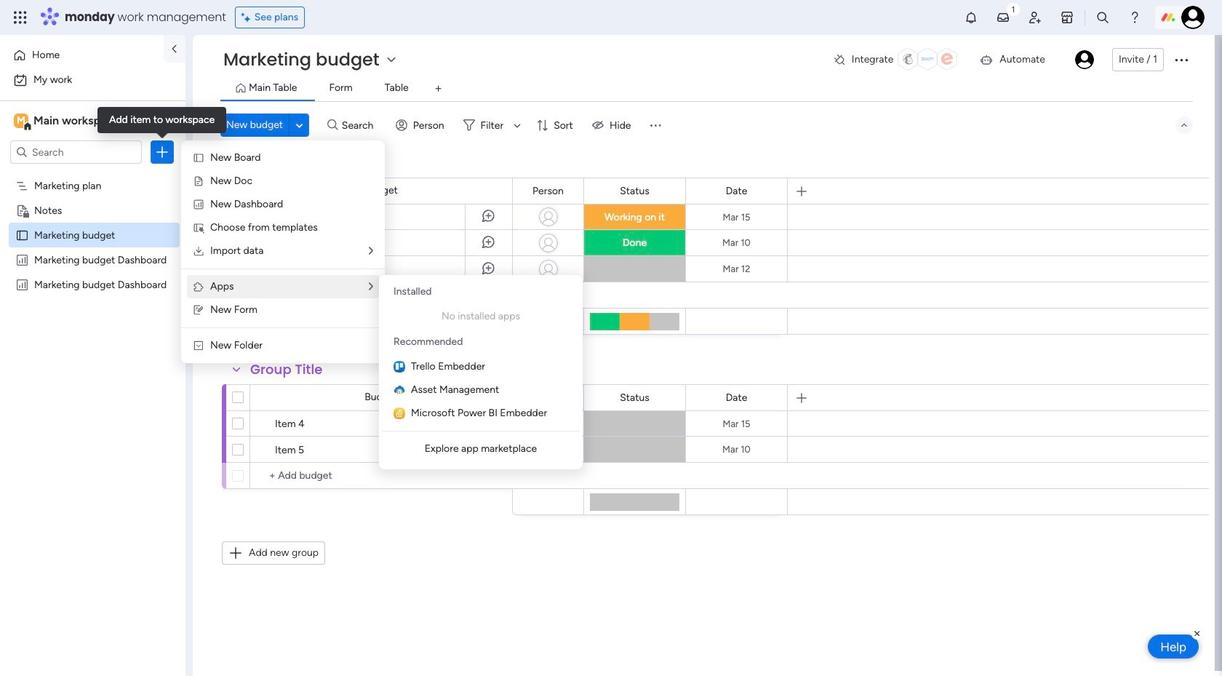 Task type: locate. For each thing, give the bounding box(es) containing it.
1 vertical spatial kendall parks image
[[1076, 50, 1095, 69]]

1 vertical spatial list arrow image
[[369, 282, 373, 292]]

0 vertical spatial kendall parks image
[[1182, 6, 1205, 29]]

3 app logo image from the top
[[394, 408, 405, 419]]

app logo image
[[394, 361, 405, 373], [394, 384, 405, 396], [394, 408, 405, 419]]

2 vertical spatial app logo image
[[394, 408, 405, 419]]

1 image
[[1007, 1, 1020, 17]]

Search field
[[338, 115, 382, 135]]

tab list
[[221, 77, 1194, 101]]

v2 search image
[[328, 117, 338, 133]]

help image
[[1128, 10, 1143, 25]]

list box
[[0, 170, 186, 493]]

0 vertical spatial option
[[9, 44, 155, 67]]

list arrow image for import data icon
[[369, 246, 373, 256]]

1 horizontal spatial kendall parks image
[[1182, 6, 1205, 29]]

apps image
[[193, 281, 205, 293]]

0 horizontal spatial kendall parks image
[[1076, 50, 1095, 69]]

collapse image
[[1179, 119, 1191, 131]]

2 list arrow image from the top
[[369, 282, 373, 292]]

tab
[[427, 77, 450, 100]]

options image
[[155, 145, 170, 159]]

new dashboard image
[[193, 199, 205, 210]]

workspace selection element
[[14, 112, 122, 131]]

menu
[[181, 140, 385, 363]]

+ Add budget text field
[[258, 467, 506, 485]]

2 app logo image from the top
[[394, 384, 405, 396]]

0 vertical spatial app logo image
[[394, 361, 405, 373]]

1 list arrow image from the top
[[369, 246, 373, 256]]

option
[[9, 44, 155, 67], [9, 68, 177, 92], [0, 172, 186, 175]]

menu item
[[394, 308, 568, 325]]

1 vertical spatial app logo image
[[394, 384, 405, 396]]

None field
[[247, 154, 326, 172], [529, 183, 568, 199], [617, 183, 653, 199], [722, 183, 751, 199], [247, 360, 326, 379], [617, 390, 653, 406], [722, 390, 751, 406], [247, 154, 326, 172], [529, 183, 568, 199], [617, 183, 653, 199], [722, 183, 751, 199], [247, 360, 326, 379], [617, 390, 653, 406], [722, 390, 751, 406]]

list arrow image for apps icon
[[369, 282, 373, 292]]

arrow down image
[[509, 116, 526, 134]]

monday marketplace image
[[1060, 10, 1075, 25]]

2 vertical spatial option
[[0, 172, 186, 175]]

new board image
[[193, 152, 205, 164]]

choose from templates image
[[193, 222, 205, 234]]

0 vertical spatial list arrow image
[[369, 246, 373, 256]]

kendall parks image
[[1182, 6, 1205, 29], [1076, 50, 1095, 69]]

list arrow image
[[369, 246, 373, 256], [369, 282, 373, 292]]



Task type: describe. For each thing, give the bounding box(es) containing it.
workspace image
[[14, 113, 28, 129]]

angle down image
[[296, 120, 303, 131]]

see plans image
[[241, 9, 255, 25]]

Search in workspace field
[[31, 144, 122, 160]]

search everything image
[[1096, 10, 1111, 25]]

public dashboard image
[[15, 277, 29, 291]]

new folder image
[[193, 340, 205, 352]]

notifications image
[[964, 10, 979, 25]]

public dashboard image
[[15, 253, 29, 266]]

options image
[[1173, 51, 1191, 68]]

form image
[[193, 304, 205, 316]]

import data image
[[193, 245, 205, 257]]

1 app logo image from the top
[[394, 361, 405, 373]]

service icon image
[[193, 175, 205, 187]]

private board image
[[15, 203, 29, 217]]

add view image
[[436, 83, 442, 94]]

menu image
[[649, 118, 663, 132]]

1 vertical spatial option
[[9, 68, 177, 92]]

select product image
[[13, 10, 28, 25]]

public board image
[[15, 228, 29, 242]]

invite members image
[[1028, 10, 1043, 25]]

update feed image
[[996, 10, 1011, 25]]



Task type: vqa. For each thing, say whether or not it's contained in the screenshot.
left Sync
no



